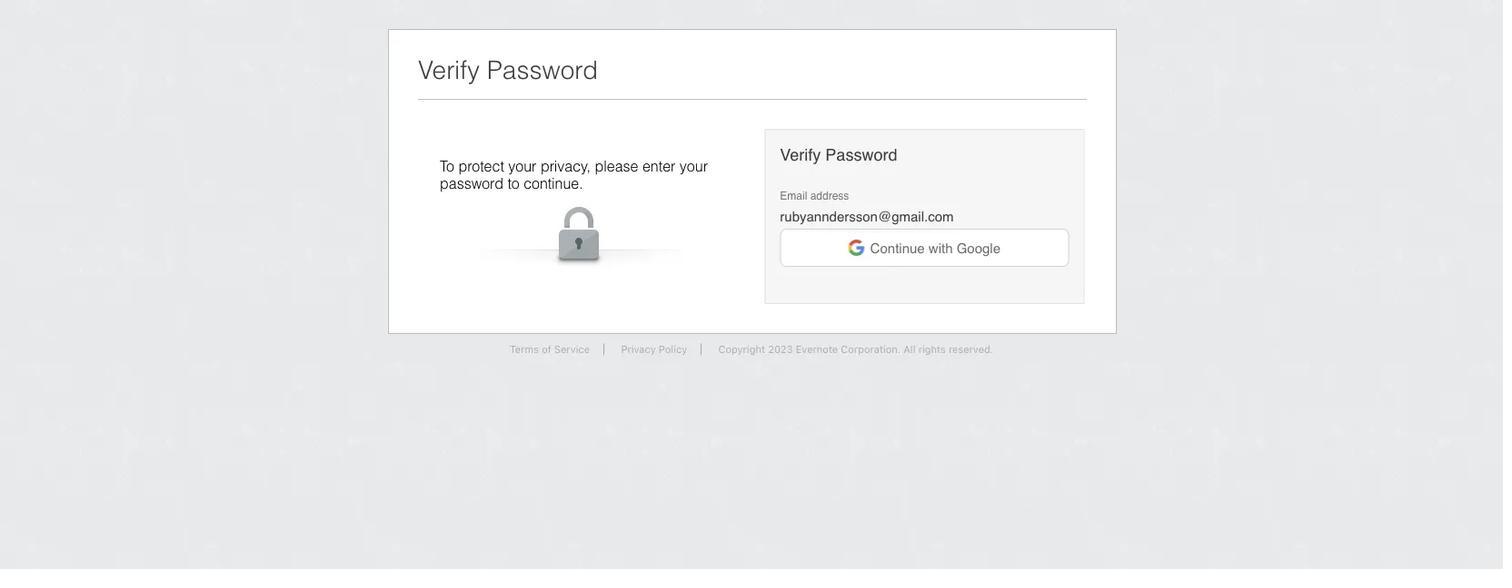 Task type: vqa. For each thing, say whether or not it's contained in the screenshot.
Shortcuts
no



Task type: describe. For each thing, give the bounding box(es) containing it.
to
[[440, 158, 455, 175]]

rights
[[919, 344, 946, 356]]

all
[[904, 344, 916, 356]]

copyright 2023 evernote corporation. all rights reserved.
[[719, 344, 994, 356]]

0 vertical spatial verify
[[418, 55, 480, 85]]

please
[[595, 158, 639, 175]]

0 horizontal spatial password
[[487, 55, 598, 85]]

2 your from the left
[[680, 158, 708, 175]]

0 vertical spatial verify password
[[418, 55, 598, 85]]

continue with google
[[870, 240, 1001, 256]]

email
[[780, 190, 807, 202]]

privacy
[[621, 344, 656, 356]]

protect
[[459, 158, 504, 175]]

address
[[811, 190, 849, 202]]

with
[[929, 240, 953, 256]]

google
[[957, 240, 1001, 256]]

continue
[[870, 240, 925, 256]]

1 vertical spatial verify password
[[780, 146, 898, 165]]

to protect your privacy, please enter your password to continue.
[[440, 158, 708, 192]]

password
[[440, 175, 504, 192]]



Task type: locate. For each thing, give the bounding box(es) containing it.
verify password
[[418, 55, 598, 85], [780, 146, 898, 165]]

0 horizontal spatial verify password
[[418, 55, 598, 85]]

policy
[[659, 344, 687, 356]]

password
[[487, 55, 598, 85], [826, 146, 898, 165]]

of
[[542, 344, 552, 356]]

1 vertical spatial verify
[[780, 146, 821, 165]]

rubyanndersson@gmail.com
[[780, 209, 954, 225]]

1 your from the left
[[508, 158, 537, 175]]

1 horizontal spatial password
[[826, 146, 898, 165]]

enter
[[643, 158, 676, 175]]

2023
[[768, 344, 793, 356]]

privacy policy
[[621, 344, 687, 356]]

privacy policy link
[[608, 344, 702, 356]]

privacy,
[[541, 158, 591, 175]]

email address rubyanndersson@gmail.com
[[780, 190, 954, 225]]

0 horizontal spatial verify
[[418, 55, 480, 85]]

evernote
[[796, 344, 838, 356]]

continue.
[[524, 175, 583, 192]]

corporation.
[[841, 344, 901, 356]]

0 horizontal spatial your
[[508, 158, 537, 175]]

terms of service
[[510, 344, 590, 356]]

terms of service link
[[496, 344, 604, 356]]

service
[[554, 344, 590, 356]]

your right enter
[[680, 158, 708, 175]]

1 horizontal spatial verify password
[[780, 146, 898, 165]]

to
[[508, 175, 520, 192]]

1 horizontal spatial verify
[[780, 146, 821, 165]]

your right 'protect'
[[508, 158, 537, 175]]

copyright
[[719, 344, 765, 356]]

1 vertical spatial password
[[826, 146, 898, 165]]

your
[[508, 158, 537, 175], [680, 158, 708, 175]]

verify
[[418, 55, 480, 85], [780, 146, 821, 165]]

terms
[[510, 344, 539, 356]]

reserved.
[[949, 344, 994, 356]]

1 horizontal spatial your
[[680, 158, 708, 175]]

0 vertical spatial password
[[487, 55, 598, 85]]



